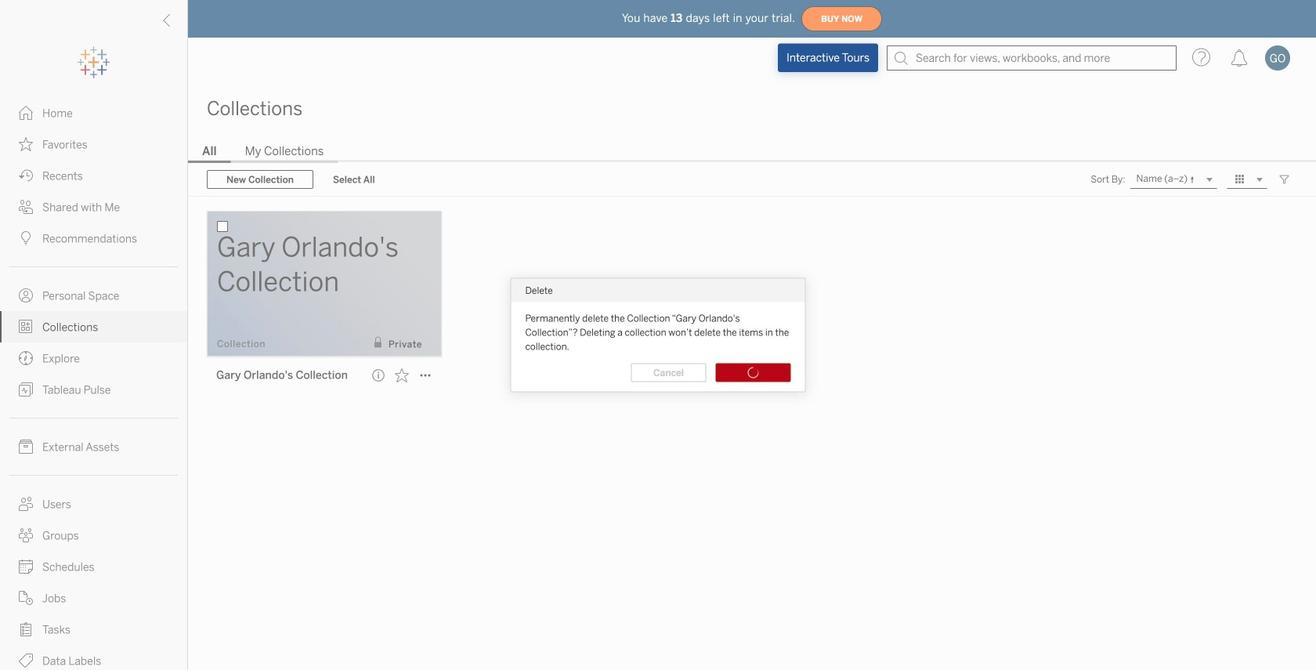 Task type: vqa. For each thing, say whether or not it's contained in the screenshot.
'main content'
yes



Task type: locate. For each thing, give the bounding box(es) containing it.
navigation
[[188, 140, 1317, 163]]

delete dialog
[[511, 279, 805, 391]]

main navigation. press the up and down arrow keys to access links. element
[[0, 97, 187, 670]]

main content
[[188, 78, 1317, 670]]



Task type: describe. For each thing, give the bounding box(es) containing it.
sub-spaces tab list
[[188, 143, 1317, 163]]

navigation panel element
[[0, 47, 187, 670]]



